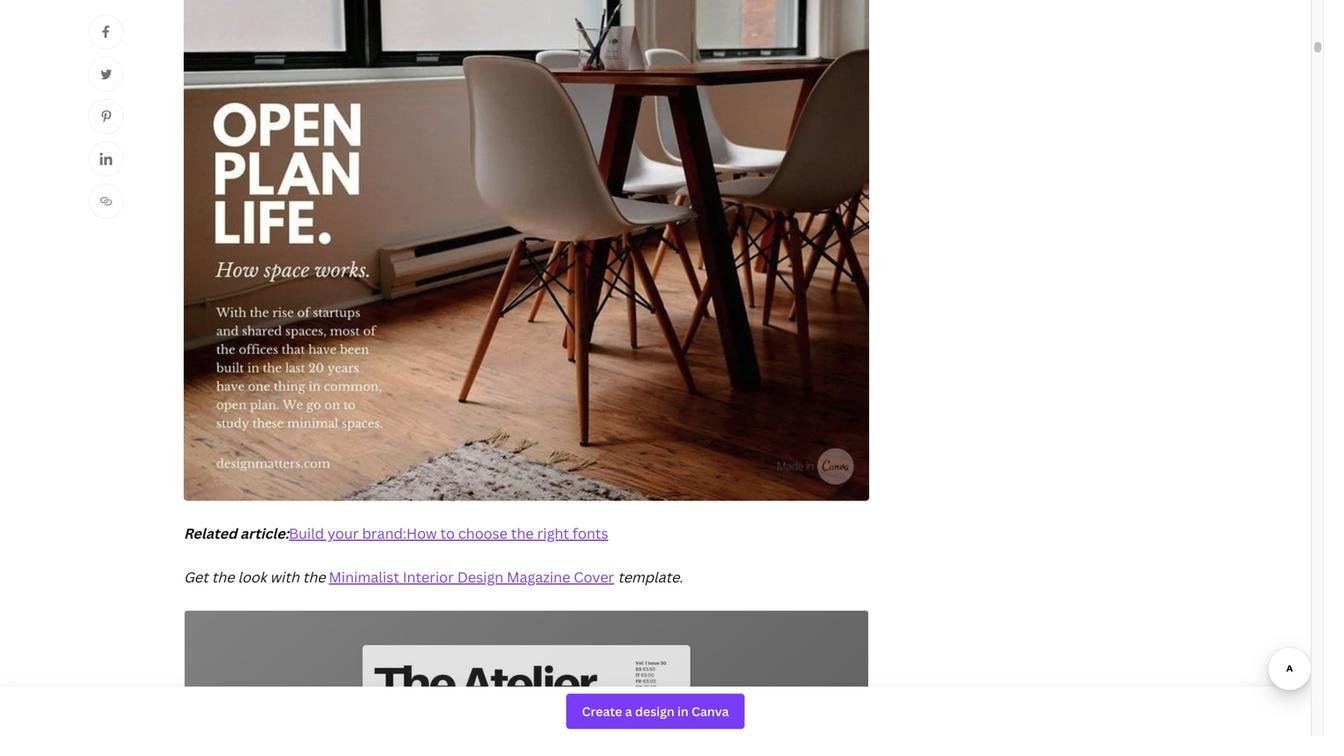 Task type: vqa. For each thing, say whether or not it's contained in the screenshot.
Visual
no



Task type: describe. For each thing, give the bounding box(es) containing it.
your
[[328, 525, 359, 544]]

2 horizontal spatial the
[[511, 525, 534, 544]]

template.
[[618, 568, 683, 587]]

right
[[537, 525, 569, 544]]

brand:how
[[362, 525, 437, 544]]

get
[[184, 568, 208, 587]]

get the look with the minimalist interior design magazine cover template.
[[184, 568, 683, 587]]

to
[[440, 525, 455, 544]]

design
[[457, 568, 504, 587]]

0 horizontal spatial the
[[212, 568, 234, 587]]

fonts
[[573, 525, 608, 544]]

related article: build your brand:how to choose the right fonts
[[184, 525, 608, 544]]

interior
[[403, 568, 454, 587]]

article:
[[240, 525, 289, 544]]



Task type: locate. For each thing, give the bounding box(es) containing it.
choose
[[458, 525, 508, 544]]

look
[[238, 568, 267, 587]]

build your brand:how to choose the right fonts link
[[289, 525, 608, 544]]

minimalist
[[329, 568, 399, 587]]

magazine
[[507, 568, 571, 587]]

related
[[184, 525, 237, 544]]

1 horizontal spatial the
[[303, 568, 326, 587]]

minimalist interior design magazine cover link
[[329, 568, 615, 587]]

the left "right"
[[511, 525, 534, 544]]

the right with
[[303, 568, 326, 587]]

the right get on the left of page
[[212, 568, 234, 587]]

build
[[289, 525, 324, 544]]

with
[[270, 568, 299, 587]]

the
[[511, 525, 534, 544], [212, 568, 234, 587], [303, 568, 326, 587]]

cover
[[574, 568, 615, 587]]



